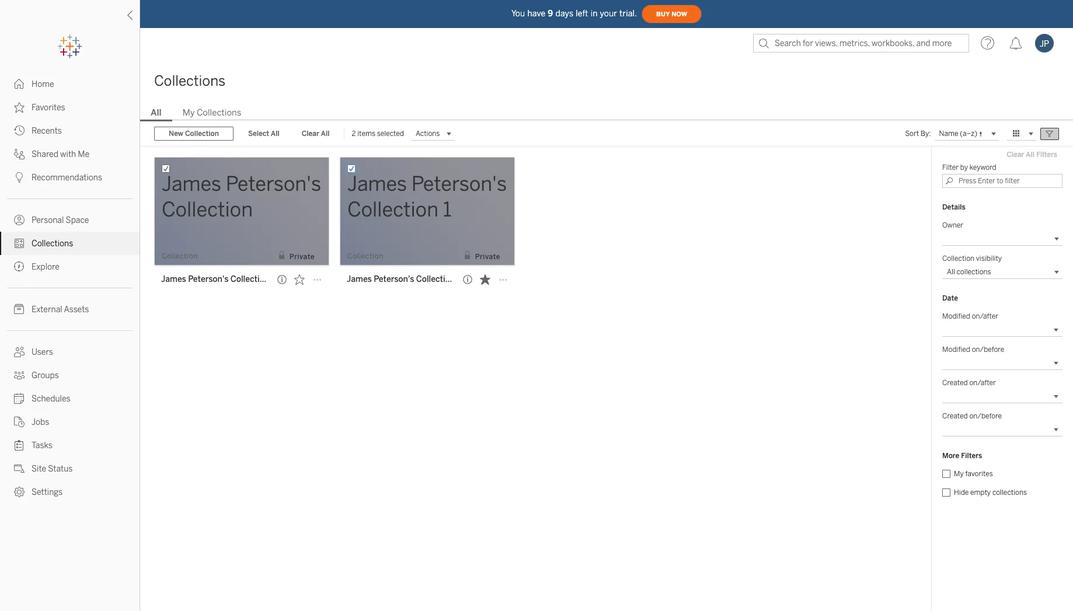 Task type: vqa. For each thing, say whether or not it's contained in the screenshot.
Refreshes
no



Task type: describe. For each thing, give the bounding box(es) containing it.
(a–z)
[[960, 129, 977, 137]]

created on/after
[[942, 379, 996, 387]]

by text only_f5he34f image for explore
[[14, 262, 25, 272]]

1 vertical spatial collections
[[992, 489, 1027, 497]]

all for clear all
[[321, 130, 330, 138]]

filters inside button
[[1036, 151, 1057, 159]]

personal space
[[32, 215, 89, 225]]

Modified on/after text field
[[942, 323, 1063, 337]]

1
[[457, 274, 461, 284]]

my for my favorites
[[954, 470, 964, 478]]

settings link
[[0, 480, 140, 504]]

Modified on/before text field
[[942, 356, 1063, 370]]

modified for modified on/before
[[942, 346, 970, 354]]

Created on/before text field
[[942, 423, 1063, 437]]

all collections button
[[942, 265, 1063, 279]]

assets
[[64, 305, 89, 315]]

select
[[248, 130, 269, 138]]

recents
[[32, 126, 62, 136]]

status
[[48, 464, 73, 474]]

hide
[[954, 489, 969, 497]]

on/after for created on/after
[[969, 379, 996, 387]]

sort by:
[[905, 130, 931, 138]]

favorites
[[965, 470, 993, 478]]

shared with me
[[32, 149, 89, 159]]

me
[[78, 149, 89, 159]]

on/before for modified on/before
[[972, 346, 1004, 354]]

name (a–z)
[[939, 129, 977, 137]]

tasks link
[[0, 434, 140, 457]]

modified on/before
[[942, 346, 1004, 354]]

by
[[960, 163, 968, 172]]

you have 9 days left in your trial.
[[511, 8, 637, 18]]

clear all filters
[[1007, 151, 1057, 159]]

days
[[555, 8, 573, 18]]

name (a–z) button
[[934, 127, 999, 141]]

clear all
[[302, 130, 330, 138]]

by text only_f5he34f image for external assets
[[14, 304, 25, 315]]

personal
[[32, 215, 64, 225]]

by text only_f5he34f image for recommendations
[[14, 172, 25, 183]]

select all
[[248, 130, 279, 138]]

all inside sub-spaces tab list
[[151, 107, 161, 118]]

buy now
[[656, 10, 687, 18]]

home link
[[0, 72, 140, 96]]

created on/before
[[942, 412, 1002, 420]]

clear for clear all filters
[[1007, 151, 1024, 159]]

clear all button
[[294, 127, 337, 141]]

explore
[[32, 262, 59, 272]]

users link
[[0, 340, 140, 364]]

home
[[32, 79, 54, 89]]

james peterson's collection 1
[[347, 274, 461, 284]]

clear for clear all
[[302, 130, 319, 138]]

name
[[939, 129, 958, 137]]

by text only_f5he34f image for tasks
[[14, 440, 25, 451]]

by text only_f5he34f image for jobs
[[14, 417, 25, 427]]

visibility
[[976, 255, 1002, 263]]

actions
[[416, 130, 440, 138]]

space
[[66, 215, 89, 225]]

items
[[357, 130, 375, 138]]

favorites
[[32, 103, 65, 113]]

modified on/after
[[942, 312, 998, 321]]

modified for modified on/after
[[942, 312, 970, 321]]

keyword
[[970, 163, 996, 172]]

trial.
[[619, 8, 637, 18]]

tasks
[[32, 441, 53, 451]]

on/before for created on/before
[[969, 412, 1002, 420]]

peterson's for james peterson's collection
[[188, 274, 229, 284]]

by text only_f5he34f image for users
[[14, 347, 25, 357]]

on/after for modified on/after
[[972, 312, 998, 321]]

collections inside sub-spaces tab list
[[197, 107, 241, 118]]

clear all filters button
[[1001, 148, 1063, 162]]

new collection
[[169, 130, 219, 138]]

collections inside dropdown button
[[957, 268, 991, 276]]

site status link
[[0, 457, 140, 480]]

details
[[942, 203, 965, 211]]

collection inside button
[[185, 130, 219, 138]]

my collections
[[183, 107, 241, 118]]

in
[[591, 8, 598, 18]]

peterson's for james peterson's collection 1
[[374, 274, 414, 284]]

empty
[[970, 489, 991, 497]]

0 vertical spatial collections
[[154, 72, 225, 89]]

by text only_f5he34f image for groups
[[14, 370, 25, 381]]

grid view image
[[1011, 128, 1022, 139]]

by text only_f5he34f image for home
[[14, 79, 25, 89]]

buy now button
[[642, 5, 702, 23]]

hide empty collections
[[954, 489, 1027, 497]]

Search for views, metrics, workbooks, and more text field
[[753, 34, 969, 53]]

site
[[32, 464, 46, 474]]

all for select all
[[271, 130, 279, 138]]

james for james peterson's collection 1
[[347, 274, 372, 284]]

explore link
[[0, 255, 140, 278]]

jobs link
[[0, 410, 140, 434]]



Task type: locate. For each thing, give the bounding box(es) containing it.
new collection button
[[154, 127, 234, 141]]

main navigation. press the up and down arrow keys to access links. element
[[0, 72, 140, 504]]

collection visibility
[[942, 255, 1002, 263]]

by text only_f5he34f image left explore
[[14, 262, 25, 272]]

1 by text only_f5he34f image from the top
[[14, 79, 25, 89]]

by text only_f5he34f image inside the users link
[[14, 347, 25, 357]]

3 by text only_f5he34f image from the top
[[14, 149, 25, 159]]

all right select
[[271, 130, 279, 138]]

2 modified from the top
[[942, 346, 970, 354]]

created for created on/after
[[942, 379, 968, 387]]

all for clear all filters
[[1026, 151, 1034, 159]]

my inside sub-spaces tab list
[[183, 107, 195, 118]]

have
[[527, 8, 545, 18]]

james peterson's collection
[[161, 274, 269, 284]]

date
[[942, 294, 958, 302]]

by text only_f5he34f image left recommendations
[[14, 172, 25, 183]]

your
[[600, 8, 617, 18]]

1 modified from the top
[[942, 312, 970, 321]]

select all button
[[241, 127, 287, 141]]

10 by text only_f5he34f image from the top
[[14, 487, 25, 497]]

with
[[60, 149, 76, 159]]

0 horizontal spatial clear
[[302, 130, 319, 138]]

1 james from the left
[[161, 274, 186, 284]]

collection
[[185, 130, 219, 138], [942, 255, 974, 263], [231, 274, 269, 284], [416, 274, 455, 284]]

5 by text only_f5he34f image from the top
[[14, 347, 25, 357]]

by text only_f5he34f image
[[14, 126, 25, 136], [14, 172, 25, 183], [14, 215, 25, 225], [14, 238, 25, 249], [14, 347, 25, 357], [14, 393, 25, 404]]

8 by text only_f5he34f image from the top
[[14, 440, 25, 451]]

by text only_f5he34f image inside groups link
[[14, 370, 25, 381]]

on/after up created on/after text field
[[969, 379, 996, 387]]

filters up the filter by keyword 'text box'
[[1036, 151, 1057, 159]]

by text only_f5he34f image inside "personal space" link
[[14, 215, 25, 225]]

clear
[[302, 130, 319, 138], [1007, 151, 1024, 159]]

by text only_f5he34f image left site
[[14, 464, 25, 474]]

1 horizontal spatial peterson's
[[374, 274, 414, 284]]

my down the more filters
[[954, 470, 964, 478]]

0 vertical spatial collections
[[957, 268, 991, 276]]

by text only_f5he34f image inside collections link
[[14, 238, 25, 249]]

filters
[[1036, 151, 1057, 159], [961, 452, 982, 460]]

by text only_f5he34f image left home on the top of the page
[[14, 79, 25, 89]]

by:
[[921, 130, 931, 138]]

personal space link
[[0, 208, 140, 232]]

by text only_f5he34f image left external
[[14, 304, 25, 315]]

by text only_f5he34f image inside explore link
[[14, 262, 25, 272]]

james
[[161, 274, 186, 284], [347, 274, 372, 284]]

1 horizontal spatial collections
[[992, 489, 1027, 497]]

by text only_f5he34f image left personal
[[14, 215, 25, 225]]

more filters
[[942, 452, 982, 460]]

0 vertical spatial modified
[[942, 312, 970, 321]]

on/after up modified on/after text field
[[972, 312, 998, 321]]

collections
[[154, 72, 225, 89], [197, 107, 241, 118], [32, 239, 73, 249]]

by text only_f5he34f image left the 'schedules'
[[14, 393, 25, 404]]

2 items selected
[[352, 130, 404, 138]]

modified down the date
[[942, 312, 970, 321]]

by text only_f5he34f image left jobs at the bottom left
[[14, 417, 25, 427]]

1 horizontal spatial clear
[[1007, 151, 1024, 159]]

by text only_f5he34f image inside recents link
[[14, 126, 25, 136]]

1 vertical spatial modified
[[942, 346, 970, 354]]

peterson's
[[188, 274, 229, 284], [374, 274, 414, 284]]

0 vertical spatial created
[[942, 379, 968, 387]]

3 by text only_f5he34f image from the top
[[14, 215, 25, 225]]

external assets
[[32, 305, 89, 315]]

by text only_f5he34f image
[[14, 79, 25, 89], [14, 102, 25, 113], [14, 149, 25, 159], [14, 262, 25, 272], [14, 304, 25, 315], [14, 370, 25, 381], [14, 417, 25, 427], [14, 440, 25, 451], [14, 464, 25, 474], [14, 487, 25, 497]]

0 vertical spatial filters
[[1036, 151, 1057, 159]]

0 horizontal spatial filters
[[961, 452, 982, 460]]

collections down personal
[[32, 239, 73, 249]]

2 peterson's from the left
[[374, 274, 414, 284]]

sort
[[905, 130, 919, 138]]

navigation containing all
[[140, 104, 1073, 121]]

groups link
[[0, 364, 140, 387]]

all left 2 at left top
[[321, 130, 330, 138]]

you
[[511, 8, 525, 18]]

all inside dropdown button
[[947, 268, 955, 276]]

modified
[[942, 312, 970, 321], [942, 346, 970, 354]]

by text only_f5he34f image inside the external assets "link"
[[14, 304, 25, 315]]

settings
[[32, 487, 63, 497]]

2
[[352, 130, 356, 138]]

by text only_f5he34f image left settings
[[14, 487, 25, 497]]

all inside the clear all filters button
[[1026, 151, 1034, 159]]

my for my collections
[[183, 107, 195, 118]]

1 vertical spatial collections
[[197, 107, 241, 118]]

favorites link
[[0, 96, 140, 119]]

by text only_f5he34f image for settings
[[14, 487, 25, 497]]

1 vertical spatial filters
[[961, 452, 982, 460]]

by text only_f5he34f image for schedules
[[14, 393, 25, 404]]

by text only_f5he34f image for personal space
[[14, 215, 25, 225]]

buy
[[656, 10, 670, 18]]

0 horizontal spatial collections
[[957, 268, 991, 276]]

recommendations link
[[0, 166, 140, 189]]

more
[[942, 452, 959, 460]]

navigation panel element
[[0, 35, 140, 504]]

modified up the created on/after
[[942, 346, 970, 354]]

2 vertical spatial collections
[[32, 239, 73, 249]]

by text only_f5he34f image for shared with me
[[14, 149, 25, 159]]

created
[[942, 379, 968, 387], [942, 412, 968, 420]]

by text only_f5he34f image for site status
[[14, 464, 25, 474]]

recents link
[[0, 119, 140, 142]]

on/after
[[972, 312, 998, 321], [969, 379, 996, 387]]

0 vertical spatial on/before
[[972, 346, 1004, 354]]

my up new collection
[[183, 107, 195, 118]]

1 vertical spatial on/after
[[969, 379, 996, 387]]

1 horizontal spatial filters
[[1036, 151, 1057, 159]]

owner
[[942, 221, 963, 229]]

all down collection visibility
[[947, 268, 955, 276]]

2 by text only_f5he34f image from the top
[[14, 172, 25, 183]]

1 vertical spatial created
[[942, 412, 968, 420]]

all collections
[[947, 268, 991, 276]]

2 created from the top
[[942, 412, 968, 420]]

filter by keyword
[[942, 163, 996, 172]]

collections right empty at the bottom of page
[[992, 489, 1027, 497]]

0 horizontal spatial my
[[183, 107, 195, 118]]

all up the filter by keyword 'text box'
[[1026, 151, 1034, 159]]

site status
[[32, 464, 73, 474]]

created for created on/before
[[942, 412, 968, 420]]

filters up the my favorites
[[961, 452, 982, 460]]

by text only_f5he34f image up explore link
[[14, 238, 25, 249]]

by text only_f5he34f image left shared
[[14, 149, 25, 159]]

collections up new collection button
[[197, 107, 241, 118]]

1 peterson's from the left
[[188, 274, 229, 284]]

created up created on/before
[[942, 379, 968, 387]]

7 by text only_f5he34f image from the top
[[14, 417, 25, 427]]

Created on/after text field
[[942, 389, 1063, 403]]

Filter by keyword text field
[[942, 174, 1063, 188]]

actions button
[[411, 127, 455, 141]]

1 vertical spatial my
[[954, 470, 964, 478]]

1 vertical spatial on/before
[[969, 412, 1002, 420]]

schedules
[[32, 394, 70, 404]]

1 horizontal spatial my
[[954, 470, 964, 478]]

new
[[169, 130, 183, 138]]

1 by text only_f5he34f image from the top
[[14, 126, 25, 136]]

by text only_f5he34f image inside shared with me link
[[14, 149, 25, 159]]

sub-spaces tab list
[[140, 106, 1073, 121]]

4 by text only_f5he34f image from the top
[[14, 238, 25, 249]]

external assets link
[[0, 298, 140, 321]]

9
[[548, 8, 553, 18]]

james for james peterson's collection
[[161, 274, 186, 284]]

0 vertical spatial on/after
[[972, 312, 998, 321]]

6 by text only_f5he34f image from the top
[[14, 370, 25, 381]]

by text only_f5he34f image left recents
[[14, 126, 25, 136]]

5 by text only_f5he34f image from the top
[[14, 304, 25, 315]]

my favorites
[[954, 470, 993, 478]]

9 by text only_f5he34f image from the top
[[14, 464, 25, 474]]

by text only_f5he34f image inside jobs link
[[14, 417, 25, 427]]

collections inside main navigation. press the up and down arrow keys to access links. element
[[32, 239, 73, 249]]

by text only_f5he34f image for collections
[[14, 238, 25, 249]]

navigation
[[140, 104, 1073, 121]]

schedules link
[[0, 387, 140, 410]]

users
[[32, 347, 53, 357]]

shared with me link
[[0, 142, 140, 166]]

2 james from the left
[[347, 274, 372, 284]]

all inside clear all button
[[321, 130, 330, 138]]

by text only_f5he34f image left tasks
[[14, 440, 25, 451]]

by text only_f5he34f image inside 'tasks' 'link'
[[14, 440, 25, 451]]

groups
[[32, 371, 59, 381]]

collections down collection visibility
[[957, 268, 991, 276]]

selected
[[377, 130, 404, 138]]

by text only_f5he34f image inside settings link
[[14, 487, 25, 497]]

shared
[[32, 149, 58, 159]]

created down the created on/after
[[942, 412, 968, 420]]

recommendations
[[32, 173, 102, 183]]

all
[[151, 107, 161, 118], [271, 130, 279, 138], [321, 130, 330, 138], [1026, 151, 1034, 159], [947, 268, 955, 276]]

0 vertical spatial my
[[183, 107, 195, 118]]

left
[[576, 8, 588, 18]]

collections main content
[[140, 58, 1073, 611]]

0 vertical spatial clear
[[302, 130, 319, 138]]

by text only_f5he34f image left groups
[[14, 370, 25, 381]]

clear left 2 at left top
[[302, 130, 319, 138]]

collections up "my collections"
[[154, 72, 225, 89]]

by text only_f5he34f image left the favorites
[[14, 102, 25, 113]]

by text only_f5he34f image inside schedules link
[[14, 393, 25, 404]]

collections link
[[0, 232, 140, 255]]

clear down grid view icon
[[1007, 151, 1024, 159]]

by text only_f5he34f image inside favorites link
[[14, 102, 25, 113]]

0 horizontal spatial james
[[161, 274, 186, 284]]

by text only_f5he34f image for favorites
[[14, 102, 25, 113]]

filter
[[942, 163, 959, 172]]

by text only_f5he34f image inside site status link
[[14, 464, 25, 474]]

all up new collection button
[[151, 107, 161, 118]]

by text only_f5he34f image inside recommendations link
[[14, 172, 25, 183]]

by text only_f5he34f image left users on the left of page
[[14, 347, 25, 357]]

1 vertical spatial clear
[[1007, 151, 1024, 159]]

collections
[[957, 268, 991, 276], [992, 489, 1027, 497]]

1 horizontal spatial james
[[347, 274, 372, 284]]

1 created from the top
[[942, 379, 968, 387]]

all inside "select all" button
[[271, 130, 279, 138]]

now
[[671, 10, 687, 18]]

jobs
[[32, 417, 49, 427]]

6 by text only_f5he34f image from the top
[[14, 393, 25, 404]]

4 by text only_f5he34f image from the top
[[14, 262, 25, 272]]

on/before up created on/before text field
[[969, 412, 1002, 420]]

by text only_f5he34f image for recents
[[14, 126, 25, 136]]

0 horizontal spatial peterson's
[[188, 274, 229, 284]]

on/before up modified on/before text field
[[972, 346, 1004, 354]]

external
[[32, 305, 62, 315]]

by text only_f5he34f image inside home link
[[14, 79, 25, 89]]

2 by text only_f5he34f image from the top
[[14, 102, 25, 113]]



